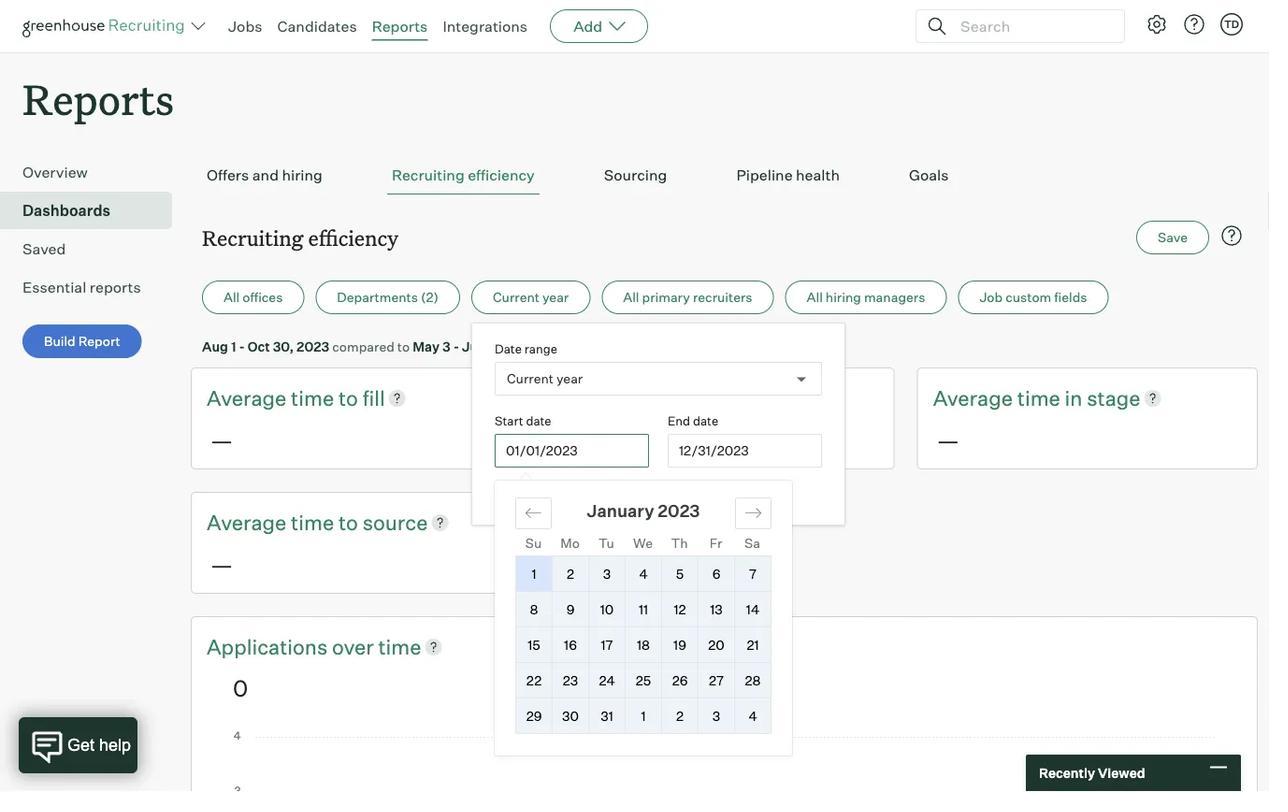 Task type: describe. For each thing, give the bounding box(es) containing it.
11 button
[[626, 593, 662, 627]]

1 horizontal spatial reports
[[372, 17, 428, 36]]

departments
[[337, 289, 418, 306]]

average link for stage
[[934, 384, 1018, 413]]

time for fill
[[291, 385, 334, 411]]

add
[[574, 17, 603, 36]]

may
[[413, 338, 440, 355]]

7
[[750, 566, 757, 582]]

to link for hire
[[702, 384, 726, 413]]

sa
[[745, 535, 761, 551]]

year inside button
[[543, 289, 569, 306]]

1 for 1 button to the right
[[641, 708, 646, 725]]

12/31/2023
[[679, 443, 749, 459]]

18 button
[[626, 628, 662, 663]]

average time to for hire
[[570, 385, 726, 411]]

6
[[713, 566, 721, 582]]

1 horizontal spatial hiring
[[826, 289, 862, 306]]

12
[[674, 602, 686, 618]]

28 button
[[736, 664, 771, 698]]

mo
[[561, 535, 580, 551]]

fill link
[[363, 384, 385, 413]]

22
[[527, 673, 542, 689]]

pipeline
[[737, 166, 793, 185]]

27
[[709, 673, 724, 689]]

15 button
[[517, 628, 552, 663]]

current year inside button
[[493, 289, 569, 306]]

1 horizontal spatial 2 button
[[663, 699, 698, 734]]

period
[[672, 484, 712, 501]]

stage
[[1088, 385, 1141, 411]]

24
[[599, 673, 615, 689]]

essential
[[22, 278, 86, 297]]

1 vertical spatial current year
[[507, 371, 583, 387]]

saved
[[22, 240, 66, 258]]

time for source
[[291, 510, 334, 535]]

average link for fill
[[207, 384, 291, 413]]

compared
[[332, 338, 395, 355]]

time for hire
[[655, 385, 698, 411]]

source
[[363, 510, 428, 535]]

21 button
[[736, 628, 771, 663]]

0 vertical spatial 4 button
[[626, 557, 662, 592]]

td
[[1225, 18, 1240, 30]]

15
[[528, 637, 541, 654]]

20 button
[[699, 628, 735, 663]]

9 button
[[553, 593, 589, 627]]

0 vertical spatial 2
[[567, 566, 575, 582]]

31,
[[485, 338, 502, 355]]

7 button
[[736, 557, 771, 592]]

job custom fields button
[[959, 281, 1109, 315]]

job
[[980, 289, 1003, 306]]

31
[[601, 708, 614, 725]]

all offices button
[[202, 281, 304, 315]]

19 button
[[663, 628, 698, 663]]

all hiring managers
[[807, 289, 926, 306]]

recruiters
[[693, 289, 753, 306]]

recruiting efficiency inside button
[[392, 166, 535, 185]]

average time to for fill
[[207, 385, 363, 411]]

5 button
[[663, 557, 698, 592]]

recently viewed
[[1040, 765, 1146, 782]]

30 button
[[553, 699, 589, 734]]

average link for source
[[207, 508, 291, 537]]

td button
[[1221, 13, 1244, 36]]

greenhouse recruiting image
[[22, 15, 191, 37]]

in link
[[1065, 384, 1088, 413]]

Search text field
[[956, 13, 1108, 40]]

dashboards link
[[22, 200, 165, 222]]

health
[[796, 166, 840, 185]]

reports link
[[372, 17, 428, 36]]

0 vertical spatial 3 button
[[590, 557, 625, 592]]

end date
[[668, 413, 719, 428]]

and
[[252, 166, 279, 185]]

0 vertical spatial hiring
[[282, 166, 323, 185]]

date for start date
[[526, 413, 552, 428]]

save button
[[1137, 221, 1210, 255]]

5
[[676, 566, 684, 582]]

all primary recruiters button
[[602, 281, 774, 315]]

applications
[[207, 634, 328, 660]]

to link for source
[[339, 508, 363, 537]]

31 button
[[590, 699, 625, 734]]

to for hire
[[702, 385, 722, 411]]

goals
[[910, 166, 949, 185]]

xychart image
[[233, 732, 1217, 793]]

1 vertical spatial recruiting
[[202, 224, 304, 251]]

— for hire
[[574, 426, 596, 454]]

sourcing
[[604, 166, 668, 185]]

1 vertical spatial recruiting efficiency
[[202, 224, 399, 251]]

all for all primary recruiters
[[623, 289, 640, 306]]

29 button
[[517, 699, 552, 734]]

all hiring managers button
[[786, 281, 947, 315]]

offers and hiring button
[[202, 156, 327, 195]]

source link
[[363, 508, 428, 537]]

25 button
[[626, 664, 662, 698]]

— for fill
[[211, 426, 233, 454]]

recruiting efficiency button
[[387, 156, 540, 195]]

21
[[747, 637, 759, 654]]

dashboards
[[22, 201, 111, 220]]

01/01/2023
[[506, 443, 578, 459]]

1 horizontal spatial 2
[[677, 708, 684, 725]]

13
[[710, 602, 723, 618]]

27 button
[[699, 664, 735, 698]]

to left may
[[398, 338, 410, 355]]

over link
[[332, 632, 379, 661]]

time link for fill
[[291, 384, 339, 413]]

to for fill
[[339, 385, 358, 411]]

time right over
[[379, 634, 422, 660]]

average link for hire
[[570, 384, 655, 413]]

january
[[587, 501, 655, 522]]

integrations
[[443, 17, 528, 36]]

19
[[674, 637, 687, 654]]

overview link
[[22, 161, 165, 184]]

30,
[[273, 338, 294, 355]]

to for source
[[339, 510, 358, 535]]

time link for source
[[291, 508, 339, 537]]

hire link
[[726, 384, 763, 413]]

su
[[526, 535, 542, 551]]

17
[[601, 637, 613, 654]]

Compare to previous time period checkbox
[[495, 485, 507, 498]]

1 horizontal spatial 1 button
[[626, 699, 662, 734]]

20
[[709, 637, 725, 654]]

hire
[[726, 385, 763, 411]]

average time in
[[934, 385, 1088, 411]]



Task type: vqa. For each thing, say whether or not it's contained in the screenshot.
Compare to previous time period
yes



Task type: locate. For each thing, give the bounding box(es) containing it.
average for hire
[[570, 385, 650, 411]]

0 horizontal spatial 3 button
[[590, 557, 625, 592]]

current year down range at left
[[507, 371, 583, 387]]

time left period
[[642, 484, 669, 501]]

2 horizontal spatial 1
[[641, 708, 646, 725]]

all offices
[[224, 289, 283, 306]]

oct
[[248, 338, 270, 355]]

1 for the topmost 1 button
[[532, 566, 537, 582]]

1 vertical spatial 1
[[532, 566, 537, 582]]

2 all from the left
[[623, 289, 640, 306]]

3 button
[[590, 557, 625, 592], [699, 699, 735, 734]]

0 horizontal spatial 4 button
[[626, 557, 662, 592]]

time left source
[[291, 510, 334, 535]]

13 button
[[699, 593, 735, 627]]

time link
[[291, 384, 339, 413], [655, 384, 702, 413], [1018, 384, 1065, 413], [291, 508, 339, 537], [379, 632, 422, 661]]

current down date range
[[507, 371, 554, 387]]

3 button down tu
[[590, 557, 625, 592]]

1 horizontal spatial recruiting
[[392, 166, 465, 185]]

departments (2)
[[337, 289, 439, 306]]

to
[[398, 338, 410, 355], [339, 385, 358, 411], [702, 385, 722, 411], [571, 484, 583, 501], [339, 510, 358, 535]]

all for all hiring managers
[[807, 289, 823, 306]]

configure image
[[1146, 13, 1169, 36]]

1 vertical spatial 4 button
[[736, 699, 771, 734]]

average for fill
[[207, 385, 287, 411]]

0 horizontal spatial efficiency
[[308, 224, 399, 251]]

4 button
[[626, 557, 662, 592], [736, 699, 771, 734]]

1 button
[[517, 557, 552, 592], [626, 699, 662, 734]]

3 down tu
[[603, 566, 611, 582]]

1 vertical spatial hiring
[[826, 289, 862, 306]]

1 horizontal spatial 3 button
[[699, 699, 735, 734]]

all for all offices
[[224, 289, 240, 306]]

1 down su
[[532, 566, 537, 582]]

1 vertical spatial 3 button
[[699, 699, 735, 734]]

16
[[564, 637, 577, 654]]

4 button down we
[[626, 557, 662, 592]]

2 date from the left
[[693, 413, 719, 428]]

managers
[[865, 289, 926, 306]]

to left source
[[339, 510, 358, 535]]

date for end date
[[693, 413, 719, 428]]

build report
[[44, 333, 120, 350]]

range
[[525, 341, 558, 356]]

17 button
[[590, 628, 625, 663]]

3 all from the left
[[807, 289, 823, 306]]

recently
[[1040, 765, 1096, 782]]

1 - from the left
[[239, 338, 245, 355]]

2 vertical spatial 3
[[713, 708, 721, 725]]

jobs
[[228, 17, 263, 36]]

1 horizontal spatial efficiency
[[468, 166, 535, 185]]

0 horizontal spatial date
[[526, 413, 552, 428]]

hiring right and
[[282, 166, 323, 185]]

3 right may
[[443, 338, 451, 355]]

2023 inside region
[[658, 501, 700, 522]]

sourcing button
[[600, 156, 672, 195]]

offers and hiring
[[207, 166, 323, 185]]

1 vertical spatial 2 button
[[663, 699, 698, 734]]

average for source
[[207, 510, 287, 535]]

1 horizontal spatial 4
[[749, 708, 758, 725]]

1 horizontal spatial 2023
[[505, 338, 538, 355]]

- left jul
[[454, 338, 460, 355]]

4 down we
[[639, 566, 648, 582]]

2 horizontal spatial 3
[[713, 708, 721, 725]]

8 button
[[517, 593, 552, 627]]

1 vertical spatial 1 button
[[626, 699, 662, 734]]

move backward to switch to the previous month image
[[525, 505, 543, 522]]

1 horizontal spatial -
[[454, 338, 460, 355]]

current year button
[[472, 281, 591, 315]]

1 vertical spatial efficiency
[[308, 224, 399, 251]]

january 2023 region
[[495, 481, 1270, 756]]

0 horizontal spatial hiring
[[282, 166, 323, 185]]

build
[[44, 333, 75, 350]]

0 horizontal spatial reports
[[22, 71, 174, 126]]

0 vertical spatial 2 button
[[553, 557, 589, 592]]

0 horizontal spatial 2023
[[297, 338, 330, 355]]

all
[[224, 289, 240, 306], [623, 289, 640, 306], [807, 289, 823, 306]]

fill
[[363, 385, 385, 411]]

all left 'offices'
[[224, 289, 240, 306]]

current
[[493, 289, 540, 306], [507, 371, 554, 387]]

2
[[567, 566, 575, 582], [677, 708, 684, 725]]

— for source
[[211, 551, 233, 579]]

th
[[671, 535, 688, 551]]

2 button down 26 button
[[663, 699, 698, 734]]

28
[[745, 673, 761, 689]]

job custom fields
[[980, 289, 1088, 306]]

previous
[[586, 484, 639, 501]]

2023 right 31, at the left of page
[[505, 338, 538, 355]]

26 button
[[663, 664, 698, 698]]

0 vertical spatial 3
[[443, 338, 451, 355]]

hiring left managers
[[826, 289, 862, 306]]

0 horizontal spatial 3
[[443, 338, 451, 355]]

1 horizontal spatial all
[[623, 289, 640, 306]]

— for stage
[[937, 426, 960, 454]]

reports
[[372, 17, 428, 36], [22, 71, 174, 126]]

1 horizontal spatial date
[[693, 413, 719, 428]]

0 horizontal spatial 1 button
[[517, 557, 552, 592]]

departments (2) button
[[316, 281, 460, 315]]

time for stage
[[1018, 385, 1061, 411]]

end
[[668, 413, 691, 428]]

24 button
[[590, 664, 625, 698]]

2 button down mo
[[553, 557, 589, 592]]

0 horizontal spatial 2
[[567, 566, 575, 582]]

current up date
[[493, 289, 540, 306]]

build report button
[[22, 325, 142, 359]]

2 down 26 button
[[677, 708, 684, 725]]

time link left stage link
[[1018, 384, 1065, 413]]

aug 1 - oct 30, 2023 compared to may 3 - jul 31, 2023
[[202, 338, 538, 355]]

to up end date
[[702, 385, 722, 411]]

move forward to switch to the next month image
[[745, 505, 763, 522]]

current year up date range
[[493, 289, 569, 306]]

average for stage
[[934, 385, 1013, 411]]

time left in
[[1018, 385, 1061, 411]]

3
[[443, 338, 451, 355], [603, 566, 611, 582], [713, 708, 721, 725]]

candidates link
[[277, 17, 357, 36]]

date right end
[[693, 413, 719, 428]]

14
[[747, 602, 760, 618]]

3 down 27 button
[[713, 708, 721, 725]]

efficiency
[[468, 166, 535, 185], [308, 224, 399, 251]]

1 vertical spatial 2
[[677, 708, 684, 725]]

0 horizontal spatial 1
[[231, 338, 236, 355]]

reports down "greenhouse recruiting" image
[[22, 71, 174, 126]]

0 vertical spatial 1
[[231, 338, 236, 355]]

4 for the "4" button to the top
[[639, 566, 648, 582]]

2023 up th
[[658, 501, 700, 522]]

0 horizontal spatial 2 button
[[553, 557, 589, 592]]

0 horizontal spatial recruiting
[[202, 224, 304, 251]]

0 horizontal spatial all
[[224, 289, 240, 306]]

1 vertical spatial current
[[507, 371, 554, 387]]

0 horizontal spatial -
[[239, 338, 245, 355]]

year down range at left
[[557, 371, 583, 387]]

1 right aug
[[231, 338, 236, 355]]

applications over
[[207, 634, 379, 660]]

1 date from the left
[[526, 413, 552, 428]]

22 button
[[517, 664, 552, 698]]

to left fill
[[339, 385, 358, 411]]

time link up end
[[655, 384, 702, 413]]

0 horizontal spatial 4
[[639, 566, 648, 582]]

26
[[672, 673, 688, 689]]

1 down 25
[[641, 708, 646, 725]]

1 horizontal spatial 3
[[603, 566, 611, 582]]

efficiency inside the "recruiting efficiency" button
[[468, 166, 535, 185]]

0 vertical spatial current year
[[493, 289, 569, 306]]

0 vertical spatial 4
[[639, 566, 648, 582]]

offices
[[243, 289, 283, 306]]

to left previous
[[571, 484, 583, 501]]

reports right candidates
[[372, 17, 428, 36]]

time link left fill link
[[291, 384, 339, 413]]

overview
[[22, 163, 88, 182]]

0 vertical spatial 1 button
[[517, 557, 552, 592]]

10
[[601, 602, 614, 618]]

to link for fill
[[339, 384, 363, 413]]

time link right over
[[379, 632, 422, 661]]

2 down mo
[[567, 566, 575, 582]]

report
[[78, 333, 120, 350]]

jobs link
[[228, 17, 263, 36]]

average time to for source
[[207, 510, 363, 535]]

4 for the right the "4" button
[[749, 708, 758, 725]]

tab list
[[202, 156, 1247, 195]]

29
[[527, 708, 542, 725]]

date range
[[495, 341, 558, 356]]

0 vertical spatial current
[[493, 289, 540, 306]]

0 vertical spatial efficiency
[[468, 166, 535, 185]]

in
[[1065, 385, 1083, 411]]

tab list containing offers and hiring
[[202, 156, 1247, 195]]

11
[[639, 602, 649, 618]]

0 vertical spatial reports
[[372, 17, 428, 36]]

2 - from the left
[[454, 338, 460, 355]]

- left oct
[[239, 338, 245, 355]]

reports
[[90, 278, 141, 297]]

1 button down su
[[517, 557, 552, 592]]

0 vertical spatial year
[[543, 289, 569, 306]]

save
[[1159, 229, 1188, 246]]

year
[[543, 289, 569, 306], [557, 371, 583, 387]]

30
[[562, 708, 579, 725]]

start date
[[495, 413, 552, 428]]

time link left source link
[[291, 508, 339, 537]]

time link for stage
[[1018, 384, 1065, 413]]

integrations link
[[443, 17, 528, 36]]

fields
[[1055, 289, 1088, 306]]

all primary recruiters
[[623, 289, 753, 306]]

saved link
[[22, 238, 165, 260]]

time link for hire
[[655, 384, 702, 413]]

year up range at left
[[543, 289, 569, 306]]

date right start
[[526, 413, 552, 428]]

1 all from the left
[[224, 289, 240, 306]]

3 button down 27 button
[[699, 699, 735, 734]]

4 button down the 28 button
[[736, 699, 771, 734]]

essential reports
[[22, 278, 141, 297]]

current inside button
[[493, 289, 540, 306]]

0 vertical spatial recruiting
[[392, 166, 465, 185]]

1 vertical spatial 3
[[603, 566, 611, 582]]

recruiting inside button
[[392, 166, 465, 185]]

0 vertical spatial recruiting efficiency
[[392, 166, 535, 185]]

1 horizontal spatial 4 button
[[736, 699, 771, 734]]

2 horizontal spatial 2023
[[658, 501, 700, 522]]

all left 'primary'
[[623, 289, 640, 306]]

6 button
[[699, 557, 735, 592]]

compare
[[512, 484, 568, 501]]

1 button down 25 button
[[626, 699, 662, 734]]

1 vertical spatial 4
[[749, 708, 758, 725]]

1 vertical spatial year
[[557, 371, 583, 387]]

we
[[634, 535, 653, 551]]

time up end
[[655, 385, 698, 411]]

4 down the 28 button
[[749, 708, 758, 725]]

jul
[[462, 338, 482, 355]]

2023 right the 30,
[[297, 338, 330, 355]]

time down the 30,
[[291, 385, 334, 411]]

2 horizontal spatial all
[[807, 289, 823, 306]]

2 vertical spatial 1
[[641, 708, 646, 725]]

16 button
[[553, 628, 589, 663]]

1 horizontal spatial 1
[[532, 566, 537, 582]]

25
[[636, 673, 652, 689]]

all left managers
[[807, 289, 823, 306]]

18
[[637, 637, 650, 654]]

1 vertical spatial reports
[[22, 71, 174, 126]]

custom
[[1006, 289, 1052, 306]]

-
[[239, 338, 245, 355], [454, 338, 460, 355]]

faq image
[[1221, 225, 1244, 247]]

date
[[495, 341, 522, 356]]

14 button
[[736, 593, 771, 627]]

average time to
[[207, 385, 363, 411], [570, 385, 726, 411], [207, 510, 363, 535]]



